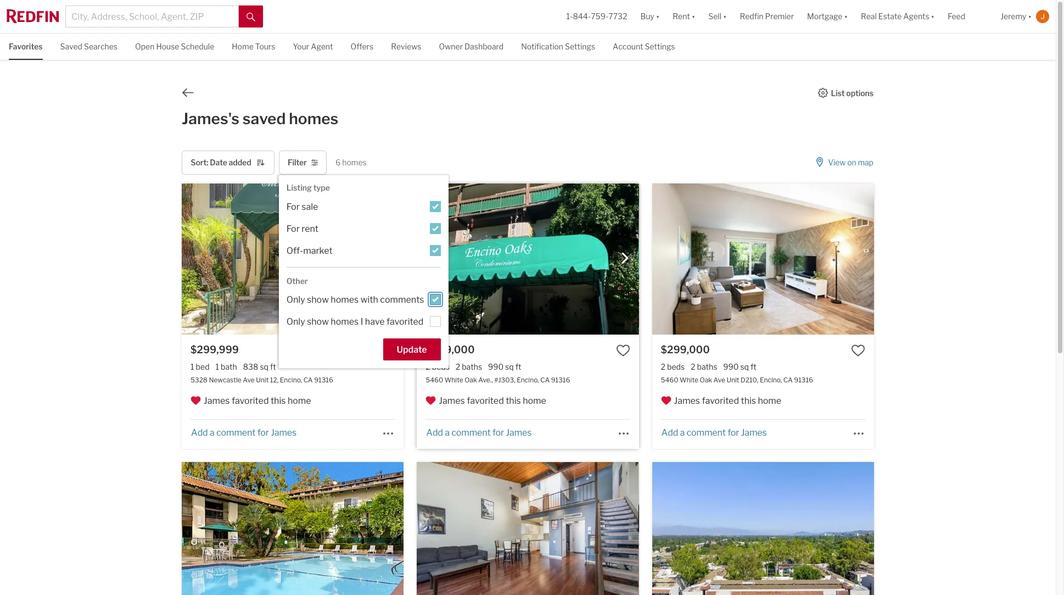 Task type: describe. For each thing, give the bounding box(es) containing it.
listing
[[287, 183, 312, 193]]

with
[[361, 295, 379, 305]]

feed
[[949, 12, 966, 21]]

sq for unit
[[741, 362, 750, 372]]

990 sq ft for #j303,
[[489, 362, 522, 372]]

for sale
[[287, 202, 318, 212]]

a for 5328 newcastle ave unit 12, encino, ca 91316
[[210, 428, 215, 438]]

map
[[859, 158, 874, 167]]

for rent
[[287, 224, 319, 234]]

baths for ave.,
[[462, 362, 483, 372]]

james favorited this home for ave.,
[[439, 396, 547, 406]]

a for 5460 white oak ave., #j303, encino, ca 91316
[[445, 428, 450, 438]]

home tours link
[[232, 34, 276, 59]]

3 photo of 5460 white oak ave unit a120, encino, ca 91316 image from the left
[[875, 462, 1065, 595]]

ft for #j303,
[[516, 362, 522, 372]]

1-844-759-7732
[[567, 12, 628, 21]]

redfin premier button
[[734, 0, 801, 33]]

2 photo of 5460 white oak ave., #j303, encino, ca 91316 image from the left
[[417, 184, 639, 335]]

rent ▾ button
[[667, 0, 702, 33]]

this for #j303,
[[506, 396, 521, 406]]

rent
[[302, 224, 319, 234]]

favorite button image for 5460 white oak ave unit d210, encino, ca 91316
[[852, 344, 866, 358]]

homes right '6'
[[342, 158, 367, 167]]

ave.,
[[479, 376, 493, 384]]

real
[[862, 12, 877, 21]]

offers link
[[351, 34, 374, 59]]

:
[[207, 158, 208, 167]]

d210,
[[741, 376, 759, 384]]

5 ▾ from the left
[[932, 12, 935, 21]]

settings for account settings
[[645, 42, 676, 51]]

comment for ave.,
[[452, 428, 491, 438]]

2 ave from the left
[[714, 376, 726, 384]]

for for for rent
[[287, 224, 300, 234]]

home for 12,
[[288, 396, 311, 406]]

add a comment for james button for ave.,
[[426, 428, 533, 438]]

encino, for $299,999
[[280, 376, 302, 384]]

list options button
[[818, 88, 875, 98]]

oak for ave
[[700, 376, 713, 384]]

5460 for 5460 white oak ave., #j303, encino, ca 91316
[[426, 376, 444, 384]]

1 photo of 5328 newcastle ave unit 12, encino, ca 91316 image from the left
[[0, 184, 182, 335]]

favorite button image
[[381, 344, 395, 358]]

sale
[[302, 202, 318, 212]]

comment for unit
[[216, 428, 256, 438]]

your
[[293, 42, 310, 51]]

91316 for $299,999
[[314, 376, 333, 384]]

james down newcastle
[[204, 396, 230, 406]]

next button image
[[620, 253, 631, 264]]

user photo image
[[1037, 10, 1050, 23]]

3 photo of 5460 white oak ave., #j303, encino, ca 91316 image from the left
[[639, 184, 861, 335]]

homes for james's saved homes
[[289, 109, 339, 128]]

view on map button
[[815, 151, 875, 175]]

off-market
[[287, 246, 333, 256]]

1 for 1 bed
[[191, 362, 194, 372]]

update button
[[383, 339, 441, 361]]

james's
[[182, 109, 240, 128]]

searches
[[84, 42, 118, 51]]

12,
[[270, 376, 279, 384]]

$299,999
[[191, 344, 239, 356]]

only show homes with comments
[[287, 295, 425, 305]]

real estate agents ▾ button
[[855, 0, 942, 33]]

2 unit from the left
[[727, 376, 740, 384]]

add for 5328 newcastle ave unit 12, encino, ca 91316
[[191, 428, 208, 438]]

white for ave
[[680, 376, 699, 384]]

5460 white oak ave unit d210, encino, ca 91316
[[661, 376, 814, 384]]

2 photo of 5460 white oak ave unit c313, encino, ca 91316 image from the left
[[182, 462, 404, 595]]

comments
[[380, 295, 425, 305]]

6 homes
[[336, 158, 367, 167]]

1 bath
[[216, 362, 237, 372]]

1 photo of 5460 white oak ave unit a120, encino, ca 91316 image from the left
[[431, 462, 653, 595]]

ft for unit
[[751, 362, 757, 372]]

newcastle
[[209, 376, 242, 384]]

beds for 5460 white oak ave unit d210, encino, ca 91316
[[668, 362, 685, 372]]

$299,000 for 5460 white oak ave., #j303, encino, ca 91316
[[426, 344, 475, 356]]

owner
[[439, 42, 463, 51]]

add a comment for james button for ave
[[661, 428, 768, 438]]

2 baths for ave.,
[[456, 362, 483, 372]]

$299,000 for 5460 white oak ave unit d210, encino, ca 91316
[[661, 344, 710, 356]]

a for 5460 white oak ave unit d210, encino, ca 91316
[[681, 428, 685, 438]]

91316 for $299,000
[[552, 376, 571, 384]]

james's saved homes
[[182, 109, 339, 128]]

market
[[303, 246, 333, 256]]

2 2 from the left
[[456, 362, 461, 372]]

james favorited this home for unit
[[204, 396, 311, 406]]

for for unit
[[728, 428, 740, 438]]

rent ▾
[[673, 12, 696, 21]]

2 photo of 5460 white oak ave unit a120, encino, ca 91316 image from the left
[[653, 462, 875, 595]]

your agent link
[[293, 34, 333, 59]]

tours
[[255, 42, 276, 51]]

844-
[[573, 12, 591, 21]]

add for 5460 white oak ave unit d210, encino, ca 91316
[[662, 428, 679, 438]]

saved
[[243, 109, 286, 128]]

add a comment for james button for unit
[[191, 428, 297, 438]]

mortgage
[[808, 12, 843, 21]]

estate
[[879, 12, 902, 21]]

3 photo of 5460 white oak ave unit g313, encino, ca 91316 image from the left
[[639, 462, 861, 595]]

add for 5460 white oak ave., #j303, encino, ca 91316
[[427, 428, 443, 438]]

james down 5460 white oak ave., #j303, encino, ca 91316
[[439, 396, 465, 406]]

990 sq ft for unit
[[724, 362, 757, 372]]

City, Address, School, Agent, ZIP search field
[[65, 5, 239, 27]]

2 photo of 5460 white oak ave unit d210, encino, ca 91316 image from the left
[[653, 184, 875, 335]]

homes for only show homes with comments
[[331, 295, 359, 305]]

offers
[[351, 42, 374, 51]]

comment for ave
[[687, 428, 726, 438]]

james favorited this home for ave
[[675, 396, 782, 406]]

homes for only show homes i have favorited
[[331, 317, 359, 327]]

favorited for 5460 white oak ave., #j303, encino, ca 91316
[[467, 396, 504, 406]]

list
[[832, 88, 845, 98]]

real estate agents ▾ link
[[862, 0, 935, 33]]

7732
[[609, 12, 628, 21]]

previous button image
[[426, 253, 437, 264]]

838
[[243, 362, 258, 372]]

759-
[[591, 12, 609, 21]]

▾ for mortgage ▾
[[845, 12, 848, 21]]

2 photo of 5328 newcastle ave unit 12, encino, ca 91316 image from the left
[[182, 184, 404, 335]]

add a comment for james for unit
[[191, 428, 297, 438]]

house
[[156, 42, 179, 51]]

feed button
[[942, 0, 995, 33]]

1 ave from the left
[[243, 376, 255, 384]]

james down '#j303,'
[[506, 428, 532, 438]]

open house schedule link
[[135, 34, 214, 59]]

only for only show homes i have favorited
[[287, 317, 305, 327]]

notification
[[522, 42, 564, 51]]

premier
[[766, 12, 795, 21]]

james down 5460 white oak ave unit d210, encino, ca 91316 at the right bottom of page
[[675, 396, 701, 406]]

sort
[[191, 158, 207, 167]]

sort : date added
[[191, 158, 251, 167]]

reviews
[[391, 42, 422, 51]]

1 photo of 5460 white oak ave unit g313, encino, ca 91316 image from the left
[[195, 462, 417, 595]]

1-844-759-7732 link
[[567, 12, 628, 21]]

buy ▾ button
[[641, 0, 660, 33]]

1 photo of 5460 white oak ave unit c313, encino, ca 91316 image from the left
[[0, 462, 182, 595]]

rent ▾ button
[[673, 0, 696, 33]]

saved searches
[[60, 42, 118, 51]]

this for 12,
[[271, 396, 286, 406]]

home tours
[[232, 42, 276, 51]]

only for only show homes with comments
[[287, 295, 305, 305]]

favorite button image for 5460 white oak ave., #j303, encino, ca 91316
[[616, 344, 631, 358]]

notification settings
[[522, 42, 596, 51]]

account settings
[[613, 42, 676, 51]]

favorites
[[9, 42, 43, 51]]

buy ▾ button
[[634, 0, 667, 33]]

bath
[[221, 362, 237, 372]]

agent
[[311, 42, 333, 51]]

1-
[[567, 12, 573, 21]]

have
[[365, 317, 385, 327]]



Task type: vqa. For each thing, say whether or not it's contained in the screenshot.
previous image
no



Task type: locate. For each thing, give the bounding box(es) containing it.
2 baths up 5460 white oak ave unit d210, encino, ca 91316 at the right bottom of page
[[691, 362, 718, 372]]

4 ▾ from the left
[[845, 12, 848, 21]]

2 a from the left
[[445, 428, 450, 438]]

favorite button checkbox
[[616, 344, 631, 358], [852, 344, 866, 358]]

1 horizontal spatial 990
[[724, 362, 739, 372]]

1 add a comment for james from the left
[[191, 428, 297, 438]]

ca right d210,
[[784, 376, 793, 384]]

1 990 from the left
[[489, 362, 504, 372]]

1 horizontal spatial oak
[[700, 376, 713, 384]]

▾ for sell ▾
[[724, 12, 727, 21]]

oak
[[465, 376, 477, 384], [700, 376, 713, 384]]

1 horizontal spatial sq
[[506, 362, 514, 372]]

1 91316 from the left
[[314, 376, 333, 384]]

0 horizontal spatial beds
[[432, 362, 450, 372]]

1 2 baths from the left
[[456, 362, 483, 372]]

1 horizontal spatial a
[[445, 428, 450, 438]]

mortgage ▾
[[808, 12, 848, 21]]

account
[[613, 42, 644, 51]]

photo of 5328 newcastle ave unit 12, encino, ca 91316 image
[[0, 184, 182, 335], [182, 184, 404, 335], [404, 184, 626, 335]]

add a comment for james for ave.,
[[427, 428, 532, 438]]

ca for $299,999
[[304, 376, 313, 384]]

open house schedule
[[135, 42, 214, 51]]

1 add from the left
[[191, 428, 208, 438]]

other
[[287, 276, 308, 286]]

2 horizontal spatial add a comment for james
[[662, 428, 767, 438]]

1 favorite button checkbox from the left
[[616, 344, 631, 358]]

1 vertical spatial only
[[287, 317, 305, 327]]

encino, for $299,000
[[517, 376, 539, 384]]

838 sq ft
[[243, 362, 276, 372]]

a
[[210, 428, 215, 438], [445, 428, 450, 438], [681, 428, 685, 438]]

white for ave.,
[[445, 376, 464, 384]]

1 horizontal spatial favorite button checkbox
[[852, 344, 866, 358]]

homes up the only show homes i have favorited in the bottom left of the page
[[331, 295, 359, 305]]

1 unit from the left
[[256, 376, 269, 384]]

comment
[[216, 428, 256, 438], [452, 428, 491, 438], [687, 428, 726, 438]]

2 horizontal spatial ft
[[751, 362, 757, 372]]

0 horizontal spatial add a comment for james button
[[191, 428, 297, 438]]

added
[[229, 158, 251, 167]]

filter button
[[279, 151, 327, 175]]

5460 white oak ave., #j303, encino, ca 91316
[[426, 376, 571, 384]]

buy
[[641, 12, 655, 21]]

1 left bed on the bottom left of page
[[191, 362, 194, 372]]

2 show from the top
[[307, 317, 329, 327]]

1 horizontal spatial ft
[[516, 362, 522, 372]]

your agent
[[293, 42, 333, 51]]

photo of 5460 white oak ave., #j303, encino, ca 91316 image
[[195, 184, 417, 335], [417, 184, 639, 335], [639, 184, 861, 335]]

oak for ave.,
[[465, 376, 477, 384]]

favorite button checkbox
[[381, 344, 395, 358]]

ave left d210,
[[714, 376, 726, 384]]

buy ▾
[[641, 12, 660, 21]]

james down d210,
[[742, 428, 767, 438]]

3 photo of 5460 white oak ave unit d210, encino, ca 91316 image from the left
[[875, 184, 1065, 335]]

favorite button checkbox for 5460 white oak ave unit d210, encino, ca 91316
[[852, 344, 866, 358]]

photo of 5460 white oak ave unit c313, encino, ca 91316 image
[[0, 462, 182, 595], [182, 462, 404, 595], [404, 462, 626, 595]]

1 baths from the left
[[462, 362, 483, 372]]

option group containing only show homes with comments
[[287, 288, 441, 332]]

1 horizontal spatial $299,000
[[661, 344, 710, 356]]

sq for 12,
[[260, 362, 269, 372]]

sq up d210,
[[741, 362, 750, 372]]

dashboard
[[465, 42, 504, 51]]

990 up 5460 white oak ave., #j303, encino, ca 91316
[[489, 362, 504, 372]]

5328 newcastle ave unit 12, encino, ca 91316
[[191, 376, 333, 384]]

3 photo of 5460 white oak ave unit c313, encino, ca 91316 image from the left
[[404, 462, 626, 595]]

add
[[191, 428, 208, 438], [427, 428, 443, 438], [662, 428, 679, 438]]

1 for from the left
[[258, 428, 269, 438]]

0 vertical spatial option group
[[287, 195, 441, 261]]

photo of 5460 white oak ave unit a120, encino, ca 91316 image
[[431, 462, 653, 595], [653, 462, 875, 595], [875, 462, 1065, 595]]

2 oak from the left
[[700, 376, 713, 384]]

1 vertical spatial for
[[287, 224, 300, 234]]

0 horizontal spatial ca
[[304, 376, 313, 384]]

2 ft from the left
[[516, 362, 522, 372]]

this for unit
[[742, 396, 757, 406]]

agents
[[904, 12, 930, 21]]

1 ▾ from the left
[[657, 12, 660, 21]]

2 baths from the left
[[698, 362, 718, 372]]

2 add from the left
[[427, 428, 443, 438]]

1 horizontal spatial 990 sq ft
[[724, 362, 757, 372]]

sq up '#j303,'
[[506, 362, 514, 372]]

open
[[135, 42, 155, 51]]

91316
[[314, 376, 333, 384], [552, 376, 571, 384], [795, 376, 814, 384]]

1 horizontal spatial comment
[[452, 428, 491, 438]]

2 91316 from the left
[[552, 376, 571, 384]]

settings down buy ▾ dropdown button
[[645, 42, 676, 51]]

james
[[204, 396, 230, 406], [439, 396, 465, 406], [675, 396, 701, 406], [271, 428, 297, 438], [506, 428, 532, 438], [742, 428, 767, 438]]

add a comment for james button
[[191, 428, 297, 438], [426, 428, 533, 438], [661, 428, 768, 438]]

2 white from the left
[[680, 376, 699, 384]]

this down d210,
[[742, 396, 757, 406]]

ca for $299,000
[[541, 376, 550, 384]]

redfin premier
[[740, 12, 795, 21]]

dialog containing for sale
[[279, 176, 449, 368]]

0 horizontal spatial this
[[271, 396, 286, 406]]

0 horizontal spatial 990
[[489, 362, 504, 372]]

1 white from the left
[[445, 376, 464, 384]]

1 horizontal spatial 91316
[[552, 376, 571, 384]]

show for only show homes with comments
[[307, 295, 329, 305]]

2 favorite button checkbox from the left
[[852, 344, 866, 358]]

990 sq ft up '#j303,'
[[489, 362, 522, 372]]

1 show from the top
[[307, 295, 329, 305]]

james down 12,
[[271, 428, 297, 438]]

3 add from the left
[[662, 428, 679, 438]]

3 ca from the left
[[784, 376, 793, 384]]

1 2 from the left
[[426, 362, 431, 372]]

show down only show homes with comments
[[307, 317, 329, 327]]

for for for sale
[[287, 202, 300, 212]]

2 favorite button image from the left
[[852, 344, 866, 358]]

▾ left user photo
[[1029, 12, 1033, 21]]

2 horizontal spatial a
[[681, 428, 685, 438]]

0 horizontal spatial add
[[191, 428, 208, 438]]

baths up ave.,
[[462, 362, 483, 372]]

for down 5460 white oak ave., #j303, encino, ca 91316
[[493, 428, 504, 438]]

1 encino, from the left
[[280, 376, 302, 384]]

0 horizontal spatial favorite button image
[[616, 344, 631, 358]]

listing type
[[287, 183, 330, 193]]

3 a from the left
[[681, 428, 685, 438]]

sell ▾ button
[[709, 0, 727, 33]]

option group
[[287, 195, 441, 261], [287, 288, 441, 332]]

3 for from the left
[[728, 428, 740, 438]]

ft up d210,
[[751, 362, 757, 372]]

2 beds for 5460 white oak ave unit d210, encino, ca 91316
[[661, 362, 685, 372]]

1 2 beds from the left
[[426, 362, 450, 372]]

add a comment for james for ave
[[662, 428, 767, 438]]

1 left 'bath'
[[216, 362, 219, 372]]

3 this from the left
[[742, 396, 757, 406]]

2 for from the top
[[287, 224, 300, 234]]

1 home from the left
[[288, 396, 311, 406]]

ft up '#j303,'
[[516, 362, 522, 372]]

1 1 from the left
[[191, 362, 194, 372]]

2 home from the left
[[523, 396, 547, 406]]

2 ▾ from the left
[[692, 12, 696, 21]]

settings for notification settings
[[565, 42, 596, 51]]

1 horizontal spatial beds
[[668, 362, 685, 372]]

account settings link
[[613, 34, 676, 59]]

▾ right rent
[[692, 12, 696, 21]]

0 horizontal spatial 990 sq ft
[[489, 362, 522, 372]]

james favorited this home down 5460 white oak ave unit d210, encino, ca 91316 at the right bottom of page
[[675, 396, 782, 406]]

3 ▾ from the left
[[724, 12, 727, 21]]

1 horizontal spatial ca
[[541, 376, 550, 384]]

unit left d210,
[[727, 376, 740, 384]]

1 horizontal spatial add a comment for james button
[[426, 428, 533, 438]]

0 horizontal spatial $299,000
[[426, 344, 475, 356]]

2 sq from the left
[[506, 362, 514, 372]]

1 horizontal spatial unit
[[727, 376, 740, 384]]

rent
[[673, 12, 691, 21]]

990 sq ft up 5460 white oak ave unit d210, encino, ca 91316 at the right bottom of page
[[724, 362, 757, 372]]

date
[[210, 158, 227, 167]]

1 vertical spatial show
[[307, 317, 329, 327]]

2 ca from the left
[[541, 376, 550, 384]]

1 photo of 5460 white oak ave unit d210, encino, ca 91316 image from the left
[[431, 184, 653, 335]]

owner dashboard
[[439, 42, 504, 51]]

1 horizontal spatial 5460
[[661, 376, 679, 384]]

2 horizontal spatial ca
[[784, 376, 793, 384]]

0 horizontal spatial for
[[258, 428, 269, 438]]

favorited for 5460 white oak ave unit d210, encino, ca 91316
[[703, 396, 740, 406]]

0 horizontal spatial sq
[[260, 362, 269, 372]]

sell
[[709, 12, 722, 21]]

1 favorite button image from the left
[[616, 344, 631, 358]]

favorited down 5328 newcastle ave unit 12, encino, ca 91316
[[232, 396, 269, 406]]

unit
[[256, 376, 269, 384], [727, 376, 740, 384]]

home
[[232, 42, 254, 51]]

3 sq from the left
[[741, 362, 750, 372]]

▾ for buy ▾
[[657, 12, 660, 21]]

0 horizontal spatial 1
[[191, 362, 194, 372]]

2 horizontal spatial encino,
[[760, 376, 783, 384]]

sq up 5328 newcastle ave unit 12, encino, ca 91316
[[260, 362, 269, 372]]

1
[[191, 362, 194, 372], [216, 362, 219, 372]]

2 add a comment for james from the left
[[427, 428, 532, 438]]

0 horizontal spatial 2 beds
[[426, 362, 450, 372]]

1 horizontal spatial encino,
[[517, 376, 539, 384]]

3 photo of 5328 newcastle ave unit 12, encino, ca 91316 image from the left
[[404, 184, 626, 335]]

0 horizontal spatial unit
[[256, 376, 269, 384]]

0 horizontal spatial baths
[[462, 362, 483, 372]]

▾
[[657, 12, 660, 21], [692, 12, 696, 21], [724, 12, 727, 21], [845, 12, 848, 21], [932, 12, 935, 21], [1029, 12, 1033, 21]]

1 horizontal spatial this
[[506, 396, 521, 406]]

1 horizontal spatial baths
[[698, 362, 718, 372]]

view on map
[[829, 158, 874, 167]]

990 up 5460 white oak ave unit d210, encino, ca 91316 at the right bottom of page
[[724, 362, 739, 372]]

1 vertical spatial option group
[[287, 288, 441, 332]]

show
[[307, 295, 329, 305], [307, 317, 329, 327]]

0 horizontal spatial 5460
[[426, 376, 444, 384]]

2 only from the top
[[287, 317, 305, 327]]

filter
[[288, 158, 307, 167]]

1 this from the left
[[271, 396, 286, 406]]

0 horizontal spatial 91316
[[314, 376, 333, 384]]

2 for from the left
[[493, 428, 504, 438]]

2 horizontal spatial james favorited this home
[[675, 396, 782, 406]]

2 comment from the left
[[452, 428, 491, 438]]

favorited down ave.,
[[467, 396, 504, 406]]

0 horizontal spatial comment
[[216, 428, 256, 438]]

0 vertical spatial show
[[307, 295, 329, 305]]

favorite button image
[[616, 344, 631, 358], [852, 344, 866, 358]]

3 encino, from the left
[[760, 376, 783, 384]]

2 option group from the top
[[287, 288, 441, 332]]

3 comment from the left
[[687, 428, 726, 438]]

ft up 12,
[[270, 362, 276, 372]]

1 bed
[[191, 362, 210, 372]]

0 horizontal spatial encino,
[[280, 376, 302, 384]]

0 horizontal spatial james favorited this home
[[204, 396, 311, 406]]

photo of 5460 white oak ave unit g313, encino, ca 91316 image
[[195, 462, 417, 595], [417, 462, 639, 595], [639, 462, 861, 595]]

0 vertical spatial only
[[287, 295, 305, 305]]

▾ for rent ▾
[[692, 12, 696, 21]]

2 james favorited this home from the left
[[439, 396, 547, 406]]

1 horizontal spatial home
[[523, 396, 547, 406]]

0 horizontal spatial add a comment for james
[[191, 428, 297, 438]]

▾ right sell
[[724, 12, 727, 21]]

baths
[[462, 362, 483, 372], [698, 362, 718, 372]]

redfin
[[740, 12, 764, 21]]

home for #j303,
[[523, 396, 547, 406]]

only show homes i have favorited
[[287, 317, 424, 327]]

2 990 sq ft from the left
[[724, 362, 757, 372]]

2 settings from the left
[[645, 42, 676, 51]]

0 horizontal spatial favorite button checkbox
[[616, 344, 631, 358]]

for left rent
[[287, 224, 300, 234]]

5328
[[191, 376, 208, 384]]

1 horizontal spatial 1
[[216, 362, 219, 372]]

2 horizontal spatial for
[[728, 428, 740, 438]]

2
[[426, 362, 431, 372], [456, 362, 461, 372], [661, 362, 666, 372], [691, 362, 696, 372]]

1 990 sq ft from the left
[[489, 362, 522, 372]]

owner dashboard link
[[439, 34, 504, 59]]

encino, right d210,
[[760, 376, 783, 384]]

jeremy
[[1001, 12, 1027, 21]]

home down 5460 white oak ave., #j303, encino, ca 91316
[[523, 396, 547, 406]]

▾ for jeremy ▾
[[1029, 12, 1033, 21]]

#j303,
[[495, 376, 516, 384]]

1 for 1 bath
[[216, 362, 219, 372]]

1 ca from the left
[[304, 376, 313, 384]]

0 horizontal spatial a
[[210, 428, 215, 438]]

0 horizontal spatial oak
[[465, 376, 477, 384]]

2 horizontal spatial this
[[742, 396, 757, 406]]

1 horizontal spatial for
[[493, 428, 504, 438]]

favorite button checkbox for 5460 white oak ave., #j303, encino, ca 91316
[[616, 344, 631, 358]]

2 horizontal spatial 91316
[[795, 376, 814, 384]]

1 sq from the left
[[260, 362, 269, 372]]

1 horizontal spatial add
[[427, 428, 443, 438]]

james favorited this home down 5460 white oak ave., #j303, encino, ca 91316
[[439, 396, 547, 406]]

beds for 5460 white oak ave., #j303, encino, ca 91316
[[432, 362, 450, 372]]

1 horizontal spatial white
[[680, 376, 699, 384]]

home down d210,
[[759, 396, 782, 406]]

show down other
[[307, 295, 329, 305]]

baths up 5460 white oak ave unit d210, encino, ca 91316 at the right bottom of page
[[698, 362, 718, 372]]

on
[[848, 158, 857, 167]]

type
[[314, 183, 330, 193]]

2 encino, from the left
[[517, 376, 539, 384]]

for
[[287, 202, 300, 212], [287, 224, 300, 234]]

1 add a comment for james button from the left
[[191, 428, 297, 438]]

2 baths for ave
[[691, 362, 718, 372]]

0 horizontal spatial ave
[[243, 376, 255, 384]]

1 oak from the left
[[465, 376, 477, 384]]

saved
[[60, 42, 82, 51]]

990 for #j303,
[[489, 362, 504, 372]]

▾ right "agents"
[[932, 12, 935, 21]]

2 beds from the left
[[668, 362, 685, 372]]

ft for 12,
[[270, 362, 276, 372]]

sell ▾ button
[[702, 0, 734, 33]]

unit left 12,
[[256, 376, 269, 384]]

2 2 baths from the left
[[691, 362, 718, 372]]

homes up filter popup button
[[289, 109, 339, 128]]

2 photo of 5460 white oak ave unit g313, encino, ca 91316 image from the left
[[417, 462, 639, 595]]

2 horizontal spatial comment
[[687, 428, 726, 438]]

3 add a comment for james button from the left
[[661, 428, 768, 438]]

2 horizontal spatial home
[[759, 396, 782, 406]]

2 5460 from the left
[[661, 376, 679, 384]]

▾ right "buy" at the top
[[657, 12, 660, 21]]

encino, right 12,
[[280, 376, 302, 384]]

option group for listing type
[[287, 195, 441, 261]]

2 1 from the left
[[216, 362, 219, 372]]

1 horizontal spatial ave
[[714, 376, 726, 384]]

settings
[[565, 42, 596, 51], [645, 42, 676, 51]]

home down 5328 newcastle ave unit 12, encino, ca 91316
[[288, 396, 311, 406]]

0 vertical spatial for
[[287, 202, 300, 212]]

5460
[[426, 376, 444, 384], [661, 376, 679, 384]]

for down 5460 white oak ave unit d210, encino, ca 91316 at the right bottom of page
[[728, 428, 740, 438]]

1 5460 from the left
[[426, 376, 444, 384]]

2 add a comment for james button from the left
[[426, 428, 533, 438]]

990 for unit
[[724, 362, 739, 372]]

jeremy ▾
[[1001, 12, 1033, 21]]

0 horizontal spatial ft
[[270, 362, 276, 372]]

3 james favorited this home from the left
[[675, 396, 782, 406]]

beds
[[432, 362, 450, 372], [668, 362, 685, 372]]

1 photo of 5460 white oak ave., #j303, encino, ca 91316 image from the left
[[195, 184, 417, 335]]

for down 5328 newcastle ave unit 12, encino, ca 91316
[[258, 428, 269, 438]]

bed
[[196, 362, 210, 372]]

homes left i
[[331, 317, 359, 327]]

1 horizontal spatial james favorited this home
[[439, 396, 547, 406]]

990 sq ft
[[489, 362, 522, 372], [724, 362, 757, 372]]

6 ▾ from the left
[[1029, 12, 1033, 21]]

▾ right mortgage
[[845, 12, 848, 21]]

0 horizontal spatial settings
[[565, 42, 596, 51]]

i
[[361, 317, 363, 327]]

0 horizontal spatial white
[[445, 376, 464, 384]]

this down '#j303,'
[[506, 396, 521, 406]]

3 2 from the left
[[661, 362, 666, 372]]

baths for ave
[[698, 362, 718, 372]]

1 beds from the left
[[432, 362, 450, 372]]

ft
[[270, 362, 276, 372], [516, 362, 522, 372], [751, 362, 757, 372]]

oak left d210,
[[700, 376, 713, 384]]

show for only show homes i have favorited
[[307, 317, 329, 327]]

0 horizontal spatial 2 baths
[[456, 362, 483, 372]]

favorited down comments
[[387, 317, 424, 327]]

this down 12,
[[271, 396, 286, 406]]

dialog
[[279, 176, 449, 368]]

3 add a comment for james from the left
[[662, 428, 767, 438]]

options
[[847, 88, 874, 98]]

ca right '#j303,'
[[541, 376, 550, 384]]

for for 12,
[[258, 428, 269, 438]]

1 horizontal spatial settings
[[645, 42, 676, 51]]

home for unit
[[759, 396, 782, 406]]

oak left ave.,
[[465, 376, 477, 384]]

encino, right '#j303,'
[[517, 376, 539, 384]]

1 option group from the top
[[287, 195, 441, 261]]

option group for other
[[287, 288, 441, 332]]

for for #j303,
[[493, 428, 504, 438]]

ca right 12,
[[304, 376, 313, 384]]

3 home from the left
[[759, 396, 782, 406]]

favorited down 5460 white oak ave unit d210, encino, ca 91316 at the right bottom of page
[[703, 396, 740, 406]]

1 horizontal spatial add a comment for james
[[427, 428, 532, 438]]

1 horizontal spatial 2 baths
[[691, 362, 718, 372]]

990
[[489, 362, 504, 372], [724, 362, 739, 372]]

saved searches link
[[60, 34, 118, 59]]

1 comment from the left
[[216, 428, 256, 438]]

homes
[[289, 109, 339, 128], [342, 158, 367, 167], [331, 295, 359, 305], [331, 317, 359, 327]]

schedule
[[181, 42, 214, 51]]

1 horizontal spatial favorite button image
[[852, 344, 866, 358]]

2 beds for 5460 white oak ave., #j303, encino, ca 91316
[[426, 362, 450, 372]]

option group containing for sale
[[287, 195, 441, 261]]

2 2 beds from the left
[[661, 362, 685, 372]]

1 horizontal spatial 2 beds
[[661, 362, 685, 372]]

submit search image
[[247, 12, 256, 21]]

1 james favorited this home from the left
[[204, 396, 311, 406]]

favorited for 5328 newcastle ave unit 12, encino, ca 91316
[[232, 396, 269, 406]]

0 horizontal spatial home
[[288, 396, 311, 406]]

2 horizontal spatial add a comment for james button
[[661, 428, 768, 438]]

2 baths up ave.,
[[456, 362, 483, 372]]

this
[[271, 396, 286, 406], [506, 396, 521, 406], [742, 396, 757, 406]]

photo of 5460 white oak ave unit d210, encino, ca 91316 image
[[431, 184, 653, 335], [653, 184, 875, 335], [875, 184, 1065, 335]]

ave down 838
[[243, 376, 255, 384]]

5460 for 5460 white oak ave unit d210, encino, ca 91316
[[661, 376, 679, 384]]

for left sale
[[287, 202, 300, 212]]

sq for #j303,
[[506, 362, 514, 372]]

2 horizontal spatial add
[[662, 428, 679, 438]]

james favorited this home down 5328 newcastle ave unit 12, encino, ca 91316
[[204, 396, 311, 406]]

4 2 from the left
[[691, 362, 696, 372]]

2 horizontal spatial sq
[[741, 362, 750, 372]]

settings down 844-
[[565, 42, 596, 51]]

notification settings link
[[522, 34, 596, 59]]

2 this from the left
[[506, 396, 521, 406]]

1 $299,000 from the left
[[426, 344, 475, 356]]

3 91316 from the left
[[795, 376, 814, 384]]



